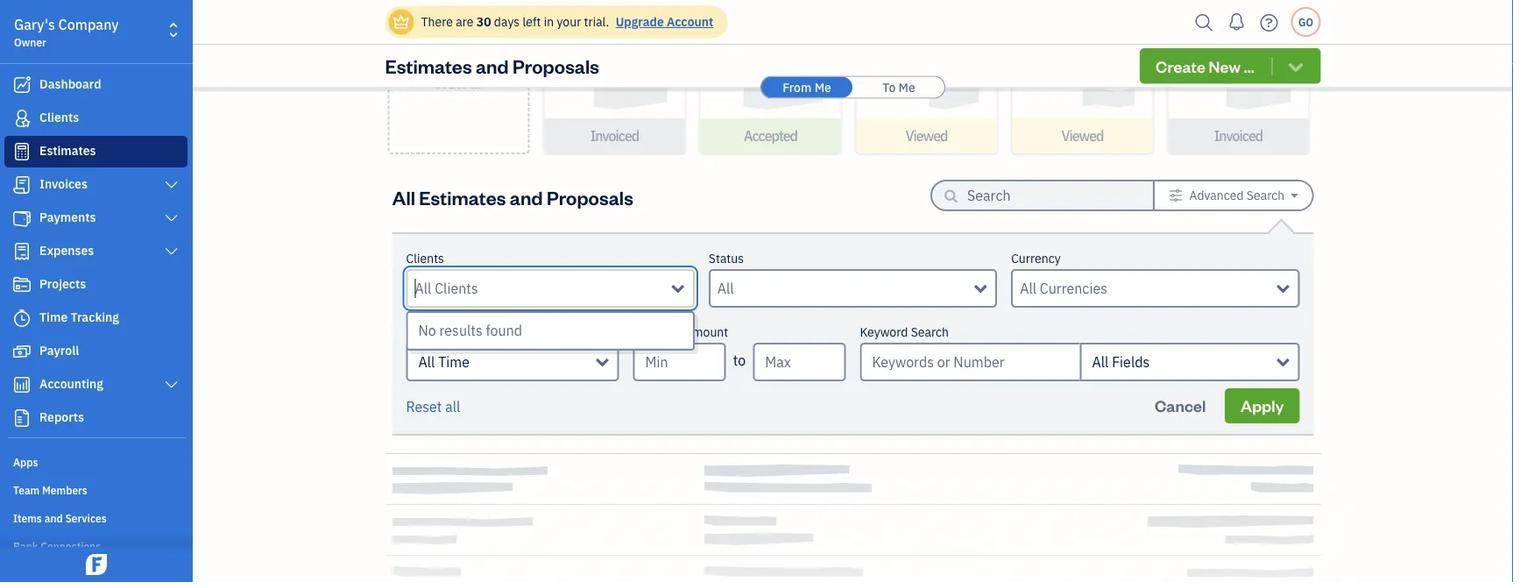 Task type: vqa. For each thing, say whether or not it's contained in the screenshot.
Easily
no



Task type: locate. For each thing, give the bounding box(es) containing it.
cancel
[[1155, 395, 1207, 416]]

status
[[709, 250, 744, 266]]

left
[[523, 14, 541, 30]]

… down notifications icon at top
[[1245, 56, 1255, 76]]

0 horizontal spatial create
[[434, 51, 484, 71]]

freshbooks image
[[82, 554, 110, 575]]

0 horizontal spatial …
[[471, 72, 482, 92]]

1 horizontal spatial viewed
[[1062, 127, 1104, 145]]

account
[[667, 14, 714, 30]]

reset
[[406, 398, 442, 416]]

no results found option
[[408, 313, 693, 349]]

me inside from me link
[[815, 79, 832, 95]]

date range
[[406, 324, 466, 340]]

1 vertical spatial chevron large down image
[[164, 211, 180, 225]]

dashboard
[[39, 76, 101, 92]]

search for advanced search
[[1247, 187, 1285, 203]]

chevron large down image for payments
[[164, 211, 180, 225]]

0 vertical spatial chevron large down image
[[164, 178, 180, 192]]

crown image
[[392, 13, 411, 31]]

go to help image
[[1256, 9, 1284, 36]]

time down range
[[438, 353, 470, 371]]

team members link
[[4, 476, 188, 502]]

Keyword Search text field
[[860, 343, 1080, 381]]

main element
[[0, 0, 237, 582]]

1 horizontal spatial new
[[1209, 56, 1241, 76]]

0 vertical spatial clients
[[39, 109, 79, 125]]

estimate
[[633, 324, 682, 340]]

me right to
[[899, 79, 916, 95]]

team members
[[13, 483, 88, 497]]

3 chevron large down image from the top
[[164, 378, 180, 392]]

timer image
[[11, 309, 32, 327]]

expense image
[[11, 243, 32, 260]]

search left 'caretdown' image
[[1247, 187, 1285, 203]]

1 vertical spatial estimates
[[39, 142, 96, 159]]

clients down "dashboard"
[[39, 109, 79, 125]]

invoices
[[39, 176, 88, 192]]

1 horizontal spatial create new …
[[1156, 56, 1255, 76]]

owner
[[14, 35, 46, 49]]

projects link
[[4, 269, 188, 301]]

create new …
[[434, 51, 484, 92], [1156, 56, 1255, 76]]

0 horizontal spatial and
[[44, 511, 63, 525]]

0 horizontal spatial new
[[436, 72, 468, 92]]

estimates link
[[4, 136, 188, 167]]

payroll link
[[4, 336, 188, 367]]

to
[[734, 351, 746, 370]]

1 horizontal spatial create
[[1156, 56, 1206, 76]]

0 horizontal spatial search
[[911, 324, 949, 340]]

All Currencies search field
[[1021, 278, 1278, 299]]

projects
[[39, 276, 86, 292]]

0 vertical spatial time
[[39, 309, 68, 325]]

1 invoiced from the left
[[591, 127, 639, 145]]

currency
[[1012, 250, 1061, 266]]

1 horizontal spatial me
[[899, 79, 916, 95]]

time
[[39, 309, 68, 325], [438, 353, 470, 371]]

cancel button
[[1140, 388, 1222, 423]]

1 horizontal spatial invoiced
[[1215, 127, 1263, 145]]

search
[[1247, 187, 1285, 203], [911, 324, 949, 340]]

gary's
[[14, 15, 55, 34]]

date
[[406, 324, 432, 340]]

invoice image
[[11, 176, 32, 194]]

estimate amount
[[633, 324, 729, 340]]

0 horizontal spatial viewed
[[906, 127, 948, 145]]

0 horizontal spatial create new … button
[[388, 0, 530, 154]]

bank connections image
[[13, 538, 188, 552]]

results
[[440, 321, 483, 340]]

proposals
[[513, 53, 600, 78], [547, 185, 634, 210]]

new down notifications icon at top
[[1209, 56, 1241, 76]]

1 horizontal spatial all
[[419, 353, 435, 371]]

create down are
[[434, 51, 484, 71]]

all time button
[[406, 343, 619, 381]]

chevron large down image inside 'payments' link
[[164, 211, 180, 225]]

2 vertical spatial chevron large down image
[[164, 378, 180, 392]]

1 horizontal spatial create new … button
[[1141, 48, 1322, 84]]

new
[[1209, 56, 1241, 76], [436, 72, 468, 92]]

all
[[392, 185, 416, 210], [419, 353, 435, 371], [1093, 353, 1109, 371]]

2 chevron large down image from the top
[[164, 211, 180, 225]]

1 vertical spatial time
[[438, 353, 470, 371]]

clients up no
[[406, 250, 444, 266]]

all inside dropdown button
[[419, 353, 435, 371]]

1 horizontal spatial clients
[[406, 250, 444, 266]]

apps link
[[4, 448, 188, 474]]

payment image
[[11, 210, 32, 227]]

chevron large down image
[[164, 178, 180, 192], [164, 211, 180, 225], [164, 378, 180, 392]]

…
[[1245, 56, 1255, 76], [471, 72, 482, 92]]

invoiced
[[591, 127, 639, 145], [1215, 127, 1263, 145]]

0 horizontal spatial all
[[392, 185, 416, 210]]

0 vertical spatial proposals
[[513, 53, 600, 78]]

accounting
[[39, 376, 103, 392]]

new down are
[[436, 72, 468, 92]]

0 horizontal spatial invoiced
[[591, 127, 639, 145]]

viewed up search text box
[[1062, 127, 1104, 145]]

chevron large down image inside accounting link
[[164, 378, 180, 392]]

all
[[446, 398, 461, 416]]

new for the right create new … dropdown button
[[1209, 56, 1241, 76]]

all for all time
[[419, 353, 435, 371]]

clients link
[[4, 103, 188, 134]]

0 horizontal spatial create new …
[[434, 51, 484, 92]]

me
[[815, 79, 832, 95], [899, 79, 916, 95]]

0 vertical spatial and
[[476, 53, 509, 78]]

all for all fields
[[1093, 353, 1109, 371]]

time right timer icon
[[39, 309, 68, 325]]

items and services
[[13, 511, 107, 525]]

… down 30
[[471, 72, 482, 92]]

create down search image
[[1156, 56, 1206, 76]]

your
[[557, 14, 581, 30]]

1 vertical spatial clients
[[406, 250, 444, 266]]

Search text field
[[968, 181, 1126, 210]]

estimates inside estimates link
[[39, 142, 96, 159]]

time tracking
[[39, 309, 119, 325]]

0 vertical spatial estimates
[[385, 53, 472, 78]]

advanced search
[[1190, 187, 1285, 203]]

and inside "main" element
[[44, 511, 63, 525]]

search inside dropdown button
[[1247, 187, 1285, 203]]

all estimates and proposals
[[392, 185, 634, 210]]

1 horizontal spatial …
[[1245, 56, 1255, 76]]

2 me from the left
[[899, 79, 916, 95]]

2 horizontal spatial all
[[1093, 353, 1109, 371]]

1 horizontal spatial search
[[1247, 187, 1285, 203]]

no results found
[[419, 321, 522, 340]]

reset all button
[[406, 396, 461, 417]]

All search field
[[718, 278, 975, 299]]

advanced search button
[[1155, 181, 1313, 210]]

services
[[65, 511, 107, 525]]

viewed
[[906, 127, 948, 145], [1062, 127, 1104, 145]]

create new … for the right create new … dropdown button
[[1156, 56, 1255, 76]]

Estimate Amount Minimum text field
[[633, 343, 727, 381]]

0 horizontal spatial me
[[815, 79, 832, 95]]

estimate image
[[11, 143, 32, 160]]

0 vertical spatial search
[[1247, 187, 1285, 203]]

apps
[[13, 455, 38, 469]]

Estimate Amount Maximum text field
[[753, 343, 846, 381]]

estimates and proposals
[[385, 53, 600, 78]]

viewed down to me 'link'
[[906, 127, 948, 145]]

1 horizontal spatial time
[[438, 353, 470, 371]]

search right keyword at the bottom
[[911, 324, 949, 340]]

estimates
[[385, 53, 472, 78], [39, 142, 96, 159], [419, 185, 506, 210]]

all fields
[[1093, 353, 1150, 371]]

1 vertical spatial search
[[911, 324, 949, 340]]

0 horizontal spatial time
[[39, 309, 68, 325]]

there are 30 days left in your trial. upgrade account
[[421, 14, 714, 30]]

create new … down search image
[[1156, 56, 1255, 76]]

all for all estimates and proposals
[[392, 185, 416, 210]]

to me
[[883, 79, 916, 95]]

all inside keyword search field
[[1093, 353, 1109, 371]]

items and services link
[[4, 504, 188, 530]]

1 chevron large down image from the top
[[164, 178, 180, 192]]

upgrade account link
[[612, 14, 714, 30]]

create new … down are
[[434, 51, 484, 92]]

chevrondown image
[[1286, 57, 1307, 75]]

1 horizontal spatial and
[[476, 53, 509, 78]]

and
[[476, 53, 509, 78], [510, 185, 543, 210], [44, 511, 63, 525]]

2 vertical spatial and
[[44, 511, 63, 525]]

me inside to me 'link'
[[899, 79, 916, 95]]

advanced
[[1190, 187, 1244, 203]]

chevron large down image inside invoices link
[[164, 178, 180, 192]]

0 horizontal spatial clients
[[39, 109, 79, 125]]

in
[[544, 14, 554, 30]]

clients
[[39, 109, 79, 125], [406, 250, 444, 266]]

1 me from the left
[[815, 79, 832, 95]]

create
[[434, 51, 484, 71], [1156, 56, 1206, 76]]

reset all
[[406, 398, 461, 416]]

reports
[[39, 409, 84, 425]]

me right from
[[815, 79, 832, 95]]

Keyword Search field
[[1080, 343, 1300, 381]]

1 vertical spatial and
[[510, 185, 543, 210]]

payroll
[[39, 342, 79, 359]]

2 horizontal spatial and
[[510, 185, 543, 210]]

search image
[[1191, 9, 1219, 36]]



Task type: describe. For each thing, give the bounding box(es) containing it.
apply button
[[1226, 388, 1300, 423]]

trial.
[[584, 14, 610, 30]]

go button
[[1292, 7, 1322, 37]]

create new … for leftmost create new … dropdown button
[[434, 51, 484, 92]]

company
[[58, 15, 119, 34]]

payments link
[[4, 203, 188, 234]]

time tracking link
[[4, 302, 188, 334]]

client image
[[11, 110, 32, 127]]

project image
[[11, 276, 32, 294]]

are
[[456, 14, 474, 30]]

search for keyword search
[[911, 324, 949, 340]]

no
[[419, 321, 436, 340]]

time inside dropdown button
[[438, 353, 470, 371]]

dashboard link
[[4, 69, 188, 101]]

estimates for estimates and proposals
[[385, 53, 472, 78]]

range
[[435, 324, 466, 340]]

gary's company owner
[[14, 15, 119, 49]]

upgrade
[[616, 14, 664, 30]]

accepted
[[744, 127, 798, 145]]

found
[[486, 321, 522, 340]]

2 viewed from the left
[[1062, 127, 1104, 145]]

dashboard image
[[11, 76, 32, 94]]

money image
[[11, 343, 32, 360]]

new for leftmost create new … dropdown button
[[436, 72, 468, 92]]

expenses link
[[4, 236, 188, 267]]

team
[[13, 483, 40, 497]]

from me link
[[762, 77, 853, 98]]

accounting link
[[4, 369, 188, 401]]

1 viewed from the left
[[906, 127, 948, 145]]

and for services
[[44, 511, 63, 525]]

All Clients search field
[[415, 278, 672, 299]]

… for leftmost create new … dropdown button
[[471, 72, 482, 92]]

chevron large down image
[[164, 245, 180, 259]]

there
[[421, 14, 453, 30]]

from me
[[783, 79, 832, 95]]

items
[[13, 511, 42, 525]]

and for proposals
[[476, 53, 509, 78]]

me for to me
[[899, 79, 916, 95]]

invoices link
[[4, 169, 188, 201]]

payments
[[39, 209, 96, 225]]

reports link
[[4, 402, 188, 434]]

caretdown image
[[1292, 188, 1299, 203]]

settings image
[[1170, 188, 1184, 203]]

notifications image
[[1223, 4, 1251, 39]]

time inside "main" element
[[39, 309, 68, 325]]

amount
[[685, 324, 729, 340]]

1 vertical spatial proposals
[[547, 185, 634, 210]]

go
[[1299, 15, 1314, 29]]

to
[[883, 79, 896, 95]]

all time
[[419, 353, 470, 371]]

me for from me
[[815, 79, 832, 95]]

chart image
[[11, 376, 32, 394]]

chevron large down image for invoices
[[164, 178, 180, 192]]

apply
[[1241, 395, 1285, 416]]

30
[[477, 14, 491, 30]]

days
[[494, 14, 520, 30]]

keyword
[[860, 324, 908, 340]]

tracking
[[71, 309, 119, 325]]

keyword search
[[860, 324, 949, 340]]

from
[[783, 79, 812, 95]]

fields
[[1113, 353, 1150, 371]]

create for leftmost create new … dropdown button
[[434, 51, 484, 71]]

chevron large down image for accounting
[[164, 378, 180, 392]]

estimates for estimates
[[39, 142, 96, 159]]

create for the right create new … dropdown button
[[1156, 56, 1206, 76]]

clients inside 'link'
[[39, 109, 79, 125]]

2 invoiced from the left
[[1215, 127, 1263, 145]]

… for the right create new … dropdown button
[[1245, 56, 1255, 76]]

members
[[42, 483, 88, 497]]

expenses
[[39, 242, 94, 259]]

report image
[[11, 409, 32, 427]]

2 vertical spatial estimates
[[419, 185, 506, 210]]

to me link
[[854, 77, 945, 98]]



